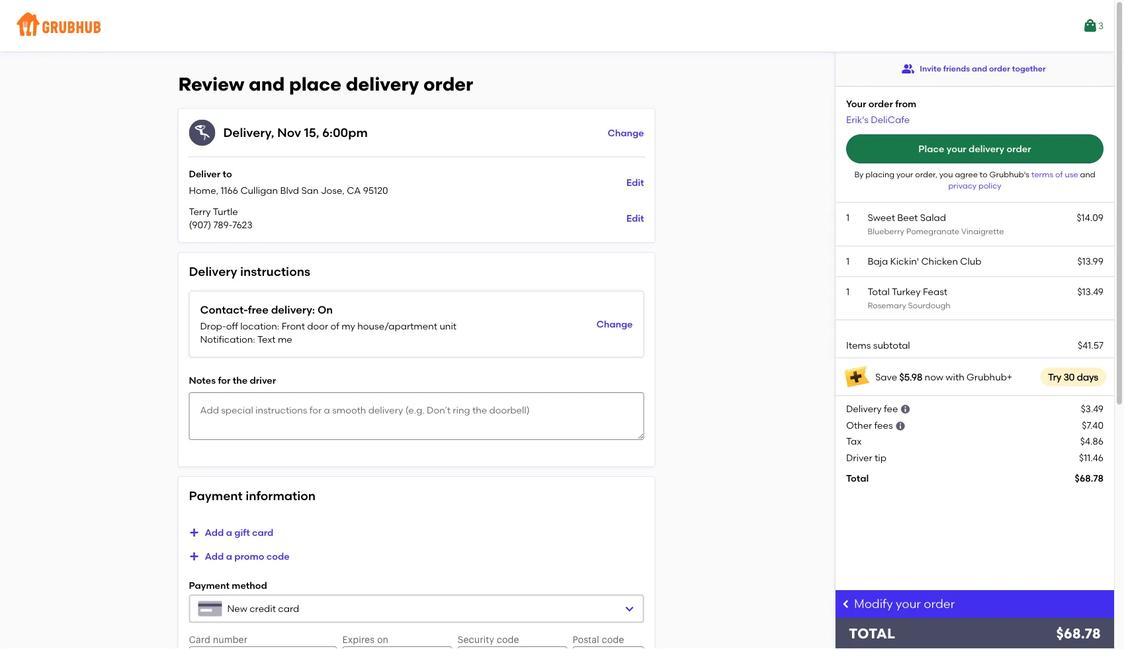 Task type: vqa. For each thing, say whether or not it's contained in the screenshot.
aztlan image
no



Task type: describe. For each thing, give the bounding box(es) containing it.
invite
[[920, 64, 942, 73]]

of inside by placing your order, you agree to grubhub's terms of use and privacy policy
[[1056, 169, 1063, 179]]

terms
[[1032, 169, 1054, 179]]

your for place
[[947, 143, 967, 154]]

$11.46
[[1079, 452, 1104, 463]]

1 horizontal spatial ,
[[271, 125, 274, 140]]

subscription badge image
[[844, 364, 870, 390]]

:
[[312, 303, 315, 316]]

30
[[1064, 371, 1075, 382]]

1 for baja kickin' chicken club
[[846, 255, 850, 267]]

method
[[232, 580, 267, 591]]

delivery , nov 15, 6:00pm
[[223, 125, 368, 140]]

3
[[1098, 20, 1104, 31]]

credit
[[250, 603, 276, 614]]

people icon image
[[902, 62, 915, 75]]

$13.49 rosemary sourdough
[[868, 286, 1104, 310]]

gift
[[234, 527, 250, 538]]

drop-
[[200, 321, 226, 332]]

front
[[282, 321, 305, 332]]

new credit card
[[227, 603, 299, 614]]

edit for deliver to home , 1166 culligan blvd san jose , ca 95120
[[626, 177, 644, 188]]

6:00pm
[[322, 125, 368, 140]]

review and place delivery order
[[178, 73, 473, 95]]

0 horizontal spatial and
[[249, 73, 285, 95]]

policy
[[979, 181, 1002, 190]]

terry
[[189, 206, 211, 217]]

my
[[342, 321, 355, 332]]

save
[[875, 371, 897, 382]]

friends
[[943, 64, 970, 73]]

privacy
[[949, 181, 977, 190]]

fee
[[884, 403, 898, 414]]

modify
[[854, 597, 893, 611]]

$4.86
[[1080, 436, 1104, 447]]

blvd
[[280, 185, 299, 196]]

information
[[246, 489, 316, 503]]

for
[[218, 375, 231, 386]]

delivery instructions
[[189, 264, 310, 279]]

the
[[233, 375, 248, 386]]

baja kickin' chicken club
[[868, 255, 982, 267]]

$14.09
[[1077, 212, 1104, 223]]

blueberry
[[868, 227, 904, 236]]

on
[[318, 303, 333, 316]]

$13.99
[[1078, 255, 1104, 267]]

free
[[248, 303, 269, 316]]

your for modify
[[896, 597, 921, 611]]

a for gift
[[226, 527, 232, 538]]

use
[[1065, 169, 1078, 179]]

place
[[919, 143, 945, 154]]

driver tip
[[846, 452, 887, 463]]

delivery icon image
[[189, 120, 215, 146]]

fees
[[875, 420, 893, 431]]

2 horizontal spatial ,
[[342, 185, 345, 196]]

2 vertical spatial total
[[849, 625, 895, 642]]

invite friends and order together
[[920, 64, 1046, 73]]

add a promo code
[[205, 551, 290, 562]]

1 vertical spatial total
[[846, 473, 869, 484]]

of inside "contact-free delivery : on drop-off location: front door of my house/apartment unit notification: text me"
[[331, 321, 339, 332]]

sourdough
[[908, 301, 951, 310]]

1 for sweet beet salad
[[846, 212, 850, 223]]

kickin'
[[890, 255, 919, 267]]

1 for total turkey feast
[[846, 286, 850, 297]]

items subtotal
[[846, 340, 910, 351]]

driver
[[846, 452, 873, 463]]

to inside by placing your order, you agree to grubhub's terms of use and privacy policy
[[980, 169, 988, 179]]

location:
[[240, 321, 279, 332]]

contact-free delivery : on drop-off location: front door of my house/apartment unit notification: text me
[[200, 303, 457, 345]]

0 horizontal spatial ,
[[216, 185, 218, 196]]

add for add a gift card
[[205, 527, 224, 538]]

you
[[939, 169, 953, 179]]

notes for the driver
[[189, 375, 276, 386]]

save $5.98 now with grubhub+
[[875, 371, 1013, 382]]

1 horizontal spatial svg image
[[841, 599, 852, 609]]

add a promo code button
[[189, 545, 290, 568]]

by placing your order, you agree to grubhub's terms of use and privacy policy
[[855, 169, 1096, 190]]

1166
[[221, 185, 238, 196]]

change button for nov 15, 6:00pm
[[608, 121, 644, 145]]

0 vertical spatial total
[[868, 286, 890, 297]]

try
[[1048, 371, 1062, 382]]

sweet
[[868, 212, 895, 223]]

sweet beet salad
[[868, 212, 946, 223]]

svg image right fees
[[895, 421, 906, 431]]

edit button for deliver to home , 1166 culligan blvd san jose , ca 95120
[[626, 171, 644, 194]]

culligan
[[240, 185, 278, 196]]

svg image right fee
[[900, 404, 911, 415]]

payment information
[[189, 489, 316, 503]]

jose
[[321, 185, 342, 196]]

san
[[301, 185, 319, 196]]

payment for payment
[[189, 580, 230, 591]]

code
[[267, 551, 290, 562]]

modify your order
[[854, 597, 955, 611]]

try 30 days
[[1048, 371, 1098, 382]]

from
[[895, 98, 917, 109]]

agree
[[955, 169, 978, 179]]

main navigation navigation
[[0, 0, 1114, 52]]

new
[[227, 603, 247, 614]]



Task type: locate. For each thing, give the bounding box(es) containing it.
with
[[946, 371, 965, 382]]

your
[[846, 98, 866, 109]]

delivery inside "contact-free delivery : on drop-off location: front door of my house/apartment unit notification: text me"
[[271, 303, 312, 316]]

1 vertical spatial of
[[331, 321, 339, 332]]

driver
[[250, 375, 276, 386]]

delivery up contact-
[[189, 264, 237, 279]]

change button
[[608, 121, 644, 145], [597, 312, 633, 336]]

payment up the new
[[189, 580, 230, 591]]

total up the rosemary
[[868, 286, 890, 297]]

1 left baja
[[846, 255, 850, 267]]

0 vertical spatial a
[[226, 527, 232, 538]]

your right place
[[947, 143, 967, 154]]

change button for drop-off location:
[[597, 312, 633, 336]]

svg image
[[841, 599, 852, 609], [624, 604, 635, 614]]

your order from erik's delicafe
[[846, 98, 917, 125]]

and right the use
[[1080, 169, 1096, 179]]

and left place
[[249, 73, 285, 95]]

off
[[226, 321, 238, 332]]

delivery up agree in the top right of the page
[[969, 143, 1005, 154]]

other fees
[[846, 420, 893, 431]]

change for nov 15, 6:00pm
[[608, 127, 644, 138]]

add down add a gift card button
[[205, 551, 224, 562]]

vinaigrette
[[961, 227, 1004, 236]]

0 horizontal spatial card
[[252, 527, 274, 538]]

svg image left add a gift card
[[189, 527, 200, 538]]

beet
[[898, 212, 918, 223]]

deliver
[[189, 169, 220, 180]]

1 horizontal spatial and
[[972, 64, 987, 73]]

turkey
[[892, 286, 921, 297]]

, left ca
[[342, 185, 345, 196]]

terms of use link
[[1032, 169, 1080, 179]]

$5.98
[[900, 371, 923, 382]]

delicafe
[[871, 114, 910, 125]]

0 vertical spatial $68.78
[[1075, 473, 1104, 484]]

to inside deliver to home , 1166 culligan blvd san jose , ca 95120
[[223, 169, 232, 180]]

edit for terry turtle (907) 789-7623
[[626, 213, 644, 224]]

2 payment from the top
[[189, 580, 230, 591]]

days
[[1077, 371, 1098, 382]]

and inside by placing your order, you agree to grubhub's terms of use and privacy policy
[[1080, 169, 1096, 179]]

order inside 'your order from erik's delicafe'
[[869, 98, 893, 109]]

contact-
[[200, 303, 248, 316]]

1 vertical spatial edit
[[626, 213, 644, 224]]

789-
[[213, 219, 232, 231]]

club
[[960, 255, 982, 267]]

0 vertical spatial add
[[205, 527, 224, 538]]

svg image
[[900, 404, 911, 415], [895, 421, 906, 431], [189, 527, 200, 538], [189, 551, 200, 562]]

2 vertical spatial 1
[[846, 286, 850, 297]]

to up 1166
[[223, 169, 232, 180]]

tax
[[846, 436, 862, 447]]

add left gift
[[205, 527, 224, 538]]

0 vertical spatial change button
[[608, 121, 644, 145]]

,
[[271, 125, 274, 140], [216, 185, 218, 196], [342, 185, 345, 196]]

payment method
[[189, 580, 267, 591]]

$3.49
[[1081, 403, 1104, 414]]

rosemary
[[868, 301, 906, 310]]

1 vertical spatial change button
[[597, 312, 633, 336]]

7623
[[232, 219, 252, 231]]

notes
[[189, 375, 216, 386]]

1 horizontal spatial delivery
[[846, 403, 882, 414]]

your inside button
[[947, 143, 967, 154]]

order,
[[915, 169, 938, 179]]

your left order,
[[897, 169, 913, 179]]

your
[[947, 143, 967, 154], [897, 169, 913, 179], [896, 597, 921, 611]]

1 payment from the top
[[189, 489, 243, 503]]

text
[[257, 334, 276, 345]]

1 a from the top
[[226, 527, 232, 538]]

of left the my
[[331, 321, 339, 332]]

total down modify
[[849, 625, 895, 642]]

1 horizontal spatial of
[[1056, 169, 1063, 179]]

2 edit button from the top
[[626, 206, 644, 230]]

$68.78
[[1075, 473, 1104, 484], [1057, 625, 1101, 642]]

card
[[252, 527, 274, 538], [278, 603, 299, 614]]

add for add a promo code
[[205, 551, 224, 562]]

card inside button
[[252, 527, 274, 538]]

review
[[178, 73, 244, 95]]

salad
[[920, 212, 946, 223]]

pomegranate
[[906, 227, 960, 236]]

1 add from the top
[[205, 527, 224, 538]]

0 vertical spatial edit
[[626, 177, 644, 188]]

delivery up 'front'
[[271, 303, 312, 316]]

house/apartment
[[358, 321, 437, 332]]

unit
[[440, 321, 457, 332]]

1 vertical spatial a
[[226, 551, 232, 562]]

payment up add a gift card button
[[189, 489, 243, 503]]

other
[[846, 420, 872, 431]]

place your delivery order
[[919, 143, 1031, 154]]

card right gift
[[252, 527, 274, 538]]

(907)
[[189, 219, 211, 231]]

1 edit from the top
[[626, 177, 644, 188]]

edit
[[626, 177, 644, 188], [626, 213, 644, 224]]

1 vertical spatial change
[[597, 318, 633, 330]]

0 vertical spatial edit button
[[626, 171, 644, 194]]

delivery left nov
[[223, 125, 271, 140]]

instructions
[[240, 264, 310, 279]]

0 horizontal spatial to
[[223, 169, 232, 180]]

svg image down add a gift card button
[[189, 551, 200, 562]]

of left the use
[[1056, 169, 1063, 179]]

delivery
[[189, 264, 237, 279], [846, 403, 882, 414]]

delivery up 6:00pm
[[346, 73, 419, 95]]

$13.49
[[1078, 286, 1104, 297]]

0 vertical spatial delivery
[[189, 264, 237, 279]]

1 vertical spatial card
[[278, 603, 299, 614]]

0 vertical spatial your
[[947, 143, 967, 154]]

grubhub's
[[990, 169, 1030, 179]]

0 horizontal spatial svg image
[[624, 604, 635, 614]]

, left 1166
[[216, 185, 218, 196]]

a left promo
[[226, 551, 232, 562]]

1 left sweet at the top
[[846, 212, 850, 223]]

and
[[972, 64, 987, 73], [249, 73, 285, 95], [1080, 169, 1096, 179]]

and inside button
[[972, 64, 987, 73]]

a left gift
[[226, 527, 232, 538]]

2 1 from the top
[[846, 255, 850, 267]]

delivery fee
[[846, 403, 898, 414]]

svg image inside add a gift card button
[[189, 527, 200, 538]]

1 horizontal spatial card
[[278, 603, 299, 614]]

2 add from the top
[[205, 551, 224, 562]]

delivery for delivery fee
[[846, 403, 882, 414]]

1 vertical spatial $68.78
[[1057, 625, 1101, 642]]

chicken
[[921, 255, 958, 267]]

me
[[278, 334, 292, 345]]

door
[[307, 321, 328, 332]]

, left nov
[[271, 125, 274, 140]]

delivery up the other
[[846, 403, 882, 414]]

total turkey feast
[[868, 286, 948, 297]]

0 vertical spatial 1
[[846, 212, 850, 223]]

0 vertical spatial payment
[[189, 489, 243, 503]]

1 1 from the top
[[846, 212, 850, 223]]

by
[[855, 169, 864, 179]]

delivery inside button
[[969, 143, 1005, 154]]

payment
[[189, 489, 243, 503], [189, 580, 230, 591]]

and right friends
[[972, 64, 987, 73]]

ca
[[347, 185, 361, 196]]

grubhub+
[[967, 371, 1013, 382]]

3 1 from the top
[[846, 286, 850, 297]]

0 horizontal spatial delivery
[[189, 264, 237, 279]]

1 edit button from the top
[[626, 171, 644, 194]]

baja
[[868, 255, 888, 267]]

svg image inside add a promo code button
[[189, 551, 200, 562]]

$7.40
[[1082, 420, 1104, 431]]

0 horizontal spatial of
[[331, 321, 339, 332]]

1 vertical spatial add
[[205, 551, 224, 562]]

1 vertical spatial 1
[[846, 255, 850, 267]]

now
[[925, 371, 944, 382]]

delivery for delivery instructions
[[189, 264, 237, 279]]

2 edit from the top
[[626, 213, 644, 224]]

card right 'credit'
[[278, 603, 299, 614]]

add a gift card
[[205, 527, 274, 538]]

change for drop-off location:
[[597, 318, 633, 330]]

notification:
[[200, 334, 255, 345]]

items
[[846, 340, 871, 351]]

2 a from the top
[[226, 551, 232, 562]]

payment for review
[[189, 489, 243, 503]]

placing
[[866, 169, 895, 179]]

a
[[226, 527, 232, 538], [226, 551, 232, 562]]

edit button for terry turtle (907) 789-7623
[[626, 206, 644, 230]]

total
[[868, 286, 890, 297], [846, 473, 869, 484], [849, 625, 895, 642]]

1
[[846, 212, 850, 223], [846, 255, 850, 267], [846, 286, 850, 297]]

a for promo
[[226, 551, 232, 562]]

place your delivery order button
[[846, 134, 1104, 163]]

turtle
[[213, 206, 238, 217]]

your right modify
[[896, 597, 921, 611]]

Notes for the driver text field
[[189, 392, 644, 440]]

delivery
[[346, 73, 419, 95], [223, 125, 271, 140], [969, 143, 1005, 154], [271, 303, 312, 316]]

2 vertical spatial your
[[896, 597, 921, 611]]

deliver to home , 1166 culligan blvd san jose , ca 95120
[[189, 169, 388, 196]]

your inside by placing your order, you agree to grubhub's terms of use and privacy policy
[[897, 169, 913, 179]]

0 vertical spatial card
[[252, 527, 274, 538]]

0 vertical spatial of
[[1056, 169, 1063, 179]]

privacy policy link
[[949, 181, 1002, 190]]

1 up items
[[846, 286, 850, 297]]

2 horizontal spatial and
[[1080, 169, 1096, 179]]

to up policy
[[980, 169, 988, 179]]

1 vertical spatial your
[[897, 169, 913, 179]]

total down driver
[[846, 473, 869, 484]]

erik's
[[846, 114, 869, 125]]

95120
[[363, 185, 388, 196]]

place
[[289, 73, 342, 95]]

terry turtle (907) 789-7623
[[189, 206, 252, 231]]

promo
[[234, 551, 264, 562]]

1 vertical spatial edit button
[[626, 206, 644, 230]]

1 vertical spatial payment
[[189, 580, 230, 591]]

1 horizontal spatial to
[[980, 169, 988, 179]]

3 button
[[1083, 14, 1104, 38]]

0 vertical spatial change
[[608, 127, 644, 138]]

home
[[189, 185, 216, 196]]

1 vertical spatial delivery
[[846, 403, 882, 414]]



